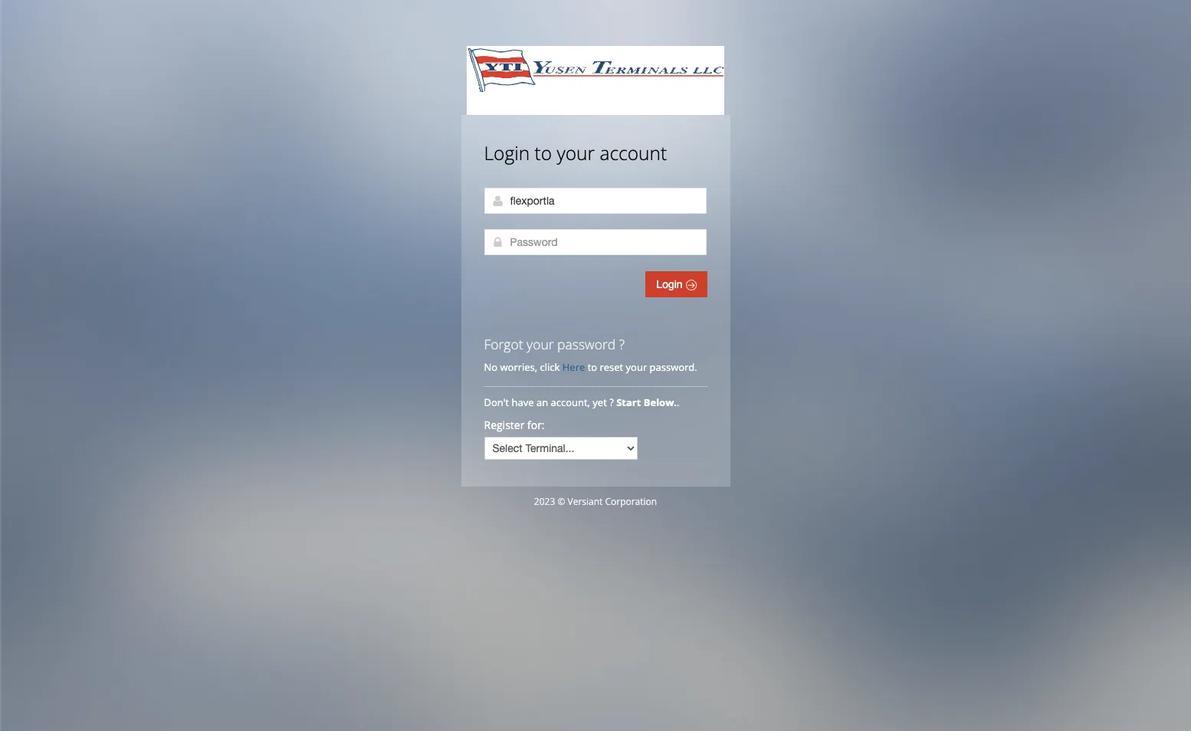 Task type: vqa. For each thing, say whether or not it's contained in the screenshot.
"Lynx" to the left
no



Task type: locate. For each thing, give the bounding box(es) containing it.
to inside forgot your password ? no worries, click here to reset your password.
[[588, 360, 598, 374]]

your up username text box at the top
[[557, 140, 595, 166]]

1 vertical spatial your
[[527, 335, 554, 354]]

0 vertical spatial to
[[535, 140, 552, 166]]

Password password field
[[484, 229, 707, 255]]

1 horizontal spatial to
[[588, 360, 598, 374]]

swapright image
[[686, 280, 697, 291]]

your
[[557, 140, 595, 166], [527, 335, 554, 354], [626, 360, 647, 374]]

an
[[537, 396, 549, 410]]

Username text field
[[484, 188, 707, 214]]

don't have an account, yet ? start below. .
[[484, 396, 682, 410]]

2023 © versiant corporation
[[534, 495, 657, 509]]

start
[[617, 396, 641, 410]]

0 vertical spatial login
[[484, 140, 530, 166]]

to right here "link"
[[588, 360, 598, 374]]

? up reset
[[620, 335, 625, 354]]

corporation
[[606, 495, 657, 509]]

login inside login button
[[657, 278, 686, 291]]

1 horizontal spatial your
[[557, 140, 595, 166]]

2 horizontal spatial your
[[626, 360, 647, 374]]

login for login
[[657, 278, 686, 291]]

0 horizontal spatial your
[[527, 335, 554, 354]]

login button
[[646, 272, 708, 298]]

your right reset
[[626, 360, 647, 374]]

login for login to your account
[[484, 140, 530, 166]]

? inside forgot your password ? no worries, click here to reset your password.
[[620, 335, 625, 354]]

1 vertical spatial to
[[588, 360, 598, 374]]

to up username text box at the top
[[535, 140, 552, 166]]

1 horizontal spatial ?
[[620, 335, 625, 354]]

1 vertical spatial login
[[657, 278, 686, 291]]

versiant
[[568, 495, 603, 509]]

login
[[484, 140, 530, 166], [657, 278, 686, 291]]

0 horizontal spatial ?
[[610, 396, 614, 410]]

account,
[[551, 396, 591, 410]]

don't
[[484, 396, 509, 410]]

forgot your password ? no worries, click here to reset your password.
[[484, 335, 698, 374]]

0 vertical spatial ?
[[620, 335, 625, 354]]

? right yet
[[610, 396, 614, 410]]

your up click
[[527, 335, 554, 354]]

1 horizontal spatial login
[[657, 278, 686, 291]]

to
[[535, 140, 552, 166], [588, 360, 598, 374]]

?
[[620, 335, 625, 354], [610, 396, 614, 410]]

0 horizontal spatial login
[[484, 140, 530, 166]]

forgot
[[484, 335, 524, 354]]

here link
[[563, 360, 585, 374]]



Task type: describe. For each thing, give the bounding box(es) containing it.
0 horizontal spatial to
[[535, 140, 552, 166]]

©
[[558, 495, 566, 509]]

worries,
[[500, 360, 538, 374]]

click
[[540, 360, 560, 374]]

password.
[[650, 360, 698, 374]]

account
[[600, 140, 667, 166]]

2 vertical spatial your
[[626, 360, 647, 374]]

lock image
[[492, 236, 504, 249]]

.
[[677, 396, 680, 410]]

2023
[[534, 495, 556, 509]]

have
[[512, 396, 534, 410]]

here
[[563, 360, 585, 374]]

no
[[484, 360, 498, 374]]

1 vertical spatial ?
[[610, 396, 614, 410]]

for:
[[528, 418, 545, 433]]

register
[[484, 418, 525, 433]]

reset
[[600, 360, 624, 374]]

login to your account
[[484, 140, 667, 166]]

0 vertical spatial your
[[557, 140, 595, 166]]

below.
[[644, 396, 677, 410]]

user image
[[492, 195, 504, 207]]

yet
[[593, 396, 607, 410]]

register for:
[[484, 418, 545, 433]]

password
[[558, 335, 616, 354]]



